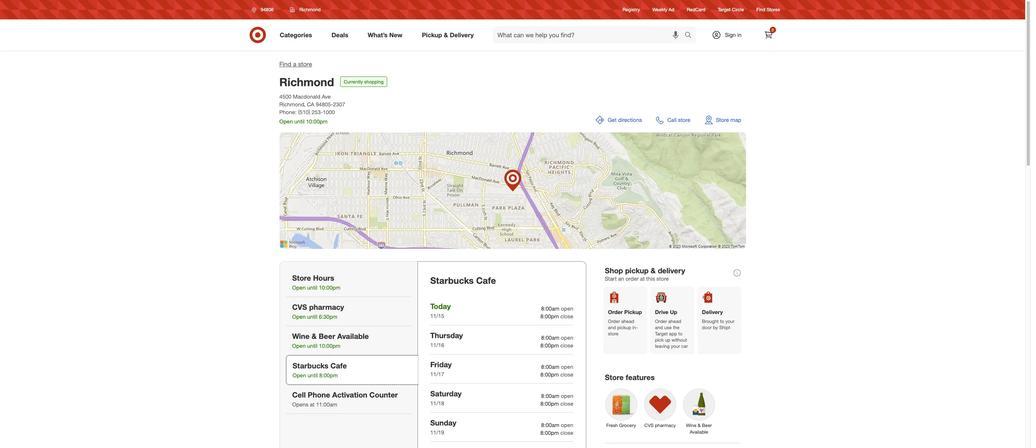 Task type: vqa. For each thing, say whether or not it's contained in the screenshot.
CA
yes



Task type: locate. For each thing, give the bounding box(es) containing it.
0 vertical spatial 10:00pm
[[306, 118, 328, 125]]

find
[[756, 7, 765, 13], [279, 60, 291, 68]]

5 8:00am from the top
[[541, 422, 559, 429]]

store
[[298, 60, 312, 68], [678, 117, 690, 123], [657, 276, 669, 282], [608, 331, 619, 337]]

& for wine & beer available open until 10:00pm
[[312, 332, 317, 341]]

open inside store hours open until 10:00pm
[[292, 285, 306, 291]]

richmond
[[299, 7, 321, 12], [279, 75, 334, 89]]

1 and from the left
[[608, 325, 616, 331]]

sign in link
[[705, 26, 754, 44]]

open up cvs pharmacy open until 6:30pm
[[292, 285, 306, 291]]

and left the in-
[[608, 325, 616, 331]]

delivery
[[450, 31, 474, 39], [702, 309, 723, 316]]

available for wine & beer available
[[690, 430, 708, 435]]

shop pickup & delivery start an order at this store
[[605, 266, 685, 282]]

1 vertical spatial starbucks
[[293, 362, 328, 371]]

0 horizontal spatial beer
[[319, 332, 335, 341]]

0 vertical spatial pharmacy
[[309, 303, 344, 312]]

search button
[[681, 26, 700, 45]]

4 close from the top
[[560, 401, 573, 407]]

wine
[[292, 332, 310, 341], [686, 423, 696, 429]]

0 horizontal spatial and
[[608, 325, 616, 331]]

8:00am open 8:00pm close for thursday
[[540, 335, 573, 349]]

cvs inside cvs pharmacy open until 6:30pm
[[292, 303, 307, 312]]

1 vertical spatial your
[[671, 344, 680, 350]]

ahead inside order pickup order ahead and pickup in- store
[[621, 319, 634, 325]]

open left 6:30pm
[[292, 314, 306, 320]]

until inside store hours open until 10:00pm
[[307, 285, 317, 291]]

1 horizontal spatial available
[[690, 430, 708, 435]]

sign in
[[725, 31, 742, 38]]

opens
[[292, 402, 308, 408]]

phone:
[[279, 109, 297, 116]]

cvs right grocery
[[644, 423, 654, 429]]

1 vertical spatial pickup
[[624, 309, 642, 316]]

1 ahead from the left
[[621, 319, 634, 325]]

1 8:00am from the top
[[541, 306, 559, 312]]

open down phone: in the left top of the page
[[279, 118, 293, 125]]

open for sunday
[[561, 422, 573, 429]]

until left 6:30pm
[[307, 314, 317, 320]]

up
[[670, 309, 677, 316]]

2 8:00am from the top
[[541, 335, 559, 341]]

2 horizontal spatial store
[[716, 117, 729, 123]]

0 horizontal spatial available
[[337, 332, 369, 341]]

& inside wine & beer available
[[698, 423, 701, 429]]

1 8:00am open 8:00pm close from the top
[[540, 306, 573, 320]]

ahead inside "drive up order ahead and use the target app to pick up without leaving your car"
[[668, 319, 681, 325]]

starbucks up phone
[[293, 362, 328, 371]]

store inside order pickup order ahead and pickup in- store
[[608, 331, 619, 337]]

close for saturday
[[560, 401, 573, 407]]

1 close from the top
[[560, 313, 573, 320]]

target up pick
[[655, 331, 668, 337]]

pharmacy left wine & beer available
[[655, 423, 676, 429]]

11/18
[[430, 400, 444, 407]]

3 open from the top
[[561, 364, 573, 370]]

starbucks cafe
[[430, 275, 496, 286]]

0 horizontal spatial pharmacy
[[309, 303, 344, 312]]

until up starbucks cafe open until 8:00pm
[[307, 343, 317, 350]]

1 horizontal spatial and
[[655, 325, 663, 331]]

0 horizontal spatial find
[[279, 60, 291, 68]]

wine down cvs pharmacy open until 6:30pm
[[292, 332, 310, 341]]

&
[[444, 31, 448, 39], [651, 266, 656, 275], [312, 332, 317, 341], [698, 423, 701, 429]]

10:00pm up starbucks cafe open until 8:00pm
[[319, 343, 340, 350]]

cafe inside starbucks cafe open until 8:00pm
[[331, 362, 347, 371]]

store left the hours
[[292, 274, 311, 283]]

4 open from the top
[[561, 393, 573, 400]]

& inside shop pickup & delivery start an order at this store
[[651, 266, 656, 275]]

until for cvs
[[307, 314, 317, 320]]

until inside wine & beer available open until 10:00pm
[[307, 343, 317, 350]]

1 vertical spatial 10:00pm
[[319, 285, 340, 291]]

and inside order pickup order ahead and pickup in- store
[[608, 325, 616, 331]]

close
[[560, 313, 573, 320], [560, 342, 573, 349], [560, 372, 573, 378], [560, 401, 573, 407], [560, 430, 573, 437]]

1 horizontal spatial beer
[[702, 423, 712, 429]]

0 vertical spatial delivery
[[450, 31, 474, 39]]

1 horizontal spatial pharmacy
[[655, 423, 676, 429]]

ca
[[307, 101, 314, 108]]

3 8:00am from the top
[[541, 364, 559, 370]]

2
[[772, 28, 774, 32]]

beer
[[319, 332, 335, 341], [702, 423, 712, 429]]

1 vertical spatial find
[[279, 60, 291, 68]]

0 vertical spatial to
[[720, 319, 724, 325]]

8:00am for saturday
[[541, 393, 559, 400]]

10:00pm down 253-
[[306, 118, 328, 125]]

cafe for starbucks cafe open until 8:00pm
[[331, 362, 347, 371]]

pickup & delivery link
[[415, 26, 484, 44]]

order
[[608, 309, 623, 316], [608, 319, 620, 325], [655, 319, 667, 325]]

1 vertical spatial at
[[310, 402, 315, 408]]

to up shipt on the right of page
[[720, 319, 724, 325]]

0 horizontal spatial store
[[292, 274, 311, 283]]

at inside cell phone activation counter opens at 11:00am
[[310, 402, 315, 408]]

1 horizontal spatial wine
[[686, 423, 696, 429]]

store left 'map'
[[716, 117, 729, 123]]

pickup inside shop pickup & delivery start an order at this store
[[625, 266, 649, 275]]

1 vertical spatial beer
[[702, 423, 712, 429]]

1 horizontal spatial target
[[718, 7, 731, 13]]

your down "without"
[[671, 344, 680, 350]]

1 vertical spatial available
[[690, 430, 708, 435]]

order
[[626, 276, 639, 282]]

1 vertical spatial to
[[678, 331, 683, 337]]

1 vertical spatial richmond
[[279, 75, 334, 89]]

find left the stores on the top right of page
[[756, 7, 765, 13]]

store inside store hours open until 10:00pm
[[292, 274, 311, 283]]

2 8:00am open 8:00pm close from the top
[[540, 335, 573, 349]]

open
[[561, 306, 573, 312], [561, 335, 573, 341], [561, 364, 573, 370], [561, 393, 573, 400], [561, 422, 573, 429]]

2 close from the top
[[560, 342, 573, 349]]

0 vertical spatial find
[[756, 7, 765, 13]]

1 vertical spatial store
[[292, 274, 311, 283]]

to inside delivery brought to your door by shipt
[[720, 319, 724, 325]]

10:00pm inside 4500 macdonald ave richmond, ca 94805-2307 phone: (510) 253-1000 open until 10:00pm
[[306, 118, 328, 125]]

what's
[[368, 31, 388, 39]]

shipt
[[719, 325, 730, 331]]

1 horizontal spatial delivery
[[702, 309, 723, 316]]

0 vertical spatial cafe
[[476, 275, 496, 286]]

beer for wine & beer available
[[702, 423, 712, 429]]

open inside starbucks cafe open until 8:00pm
[[293, 373, 306, 379]]

0 vertical spatial available
[[337, 332, 369, 341]]

open for saturday
[[561, 393, 573, 400]]

wine right cvs pharmacy on the bottom right of page
[[686, 423, 696, 429]]

0 vertical spatial store
[[716, 117, 729, 123]]

4 8:00am from the top
[[541, 393, 559, 400]]

call
[[667, 117, 677, 123]]

94806
[[261, 7, 274, 12]]

order inside "drive up order ahead and use the target app to pick up without leaving your car"
[[655, 319, 667, 325]]

search
[[681, 32, 700, 39]]

starbucks up the today
[[430, 275, 474, 286]]

0 vertical spatial cvs
[[292, 303, 307, 312]]

5 8:00am open 8:00pm close from the top
[[540, 422, 573, 437]]

1 vertical spatial wine
[[686, 423, 696, 429]]

store for store map
[[716, 117, 729, 123]]

open inside wine & beer available open until 10:00pm
[[292, 343, 306, 350]]

beer for wine & beer available open until 10:00pm
[[319, 332, 335, 341]]

4 8:00am open 8:00pm close from the top
[[540, 393, 573, 407]]

your
[[726, 319, 735, 325], [671, 344, 680, 350]]

8:00am open 8:00pm close for today
[[540, 306, 573, 320]]

cell
[[292, 391, 306, 400]]

1 horizontal spatial ahead
[[668, 319, 681, 325]]

at
[[640, 276, 645, 282], [310, 402, 315, 408]]

open up cell on the left of the page
[[293, 373, 306, 379]]

target left circle
[[718, 7, 731, 13]]

until down the hours
[[307, 285, 317, 291]]

until up phone
[[308, 373, 318, 379]]

your inside delivery brought to your door by shipt
[[726, 319, 735, 325]]

starbucks inside starbucks cafe open until 8:00pm
[[293, 362, 328, 371]]

drive up order ahead and use the target app to pick up without leaving your car
[[655, 309, 688, 350]]

weekly ad
[[652, 7, 674, 13]]

this
[[646, 276, 655, 282]]

ahead up the in-
[[621, 319, 634, 325]]

wine inside wine & beer available open until 10:00pm
[[292, 332, 310, 341]]

2 and from the left
[[655, 325, 663, 331]]

store map button
[[700, 111, 746, 129]]

0 vertical spatial pickup
[[625, 266, 649, 275]]

0 horizontal spatial cafe
[[331, 362, 347, 371]]

5 open from the top
[[561, 422, 573, 429]]

1 horizontal spatial cafe
[[476, 275, 496, 286]]

and inside "drive up order ahead and use the target app to pick up without leaving your car"
[[655, 325, 663, 331]]

available inside wine & beer available open until 10:00pm
[[337, 332, 369, 341]]

pharmacy up 6:30pm
[[309, 303, 344, 312]]

saturday 11/18
[[430, 390, 462, 407]]

1 horizontal spatial your
[[726, 319, 735, 325]]

cvs
[[292, 303, 307, 312], [644, 423, 654, 429]]

0 horizontal spatial wine
[[292, 332, 310, 341]]

car
[[681, 344, 688, 350]]

1 vertical spatial cafe
[[331, 362, 347, 371]]

deals link
[[325, 26, 358, 44]]

your up shipt on the right of page
[[726, 319, 735, 325]]

1 horizontal spatial starbucks
[[430, 275, 474, 286]]

to inside "drive up order ahead and use the target app to pick up without leaving your car"
[[678, 331, 683, 337]]

0 vertical spatial beer
[[319, 332, 335, 341]]

& inside wine & beer available open until 10:00pm
[[312, 332, 317, 341]]

close for sunday
[[560, 430, 573, 437]]

currently shopping
[[344, 79, 384, 85]]

pickup
[[422, 31, 442, 39], [624, 309, 642, 316]]

beer inside wine & beer available
[[702, 423, 712, 429]]

1 horizontal spatial at
[[640, 276, 645, 282]]

pickup right new
[[422, 31, 442, 39]]

in
[[737, 31, 742, 38]]

richmond map image
[[279, 133, 746, 249]]

available inside wine & beer available
[[690, 430, 708, 435]]

2 ahead from the left
[[668, 319, 681, 325]]

0 horizontal spatial your
[[671, 344, 680, 350]]

open
[[279, 118, 293, 125], [292, 285, 306, 291], [292, 314, 306, 320], [292, 343, 306, 350], [293, 373, 306, 379]]

activation
[[332, 391, 367, 400]]

0 vertical spatial wine
[[292, 332, 310, 341]]

pharmacy for cvs pharmacy
[[655, 423, 676, 429]]

8:00am for thursday
[[541, 335, 559, 341]]

11/16
[[430, 342, 444, 349]]

richmond up categories link
[[299, 7, 321, 12]]

find for find stores
[[756, 7, 765, 13]]

pickup up order on the bottom right of the page
[[625, 266, 649, 275]]

0 horizontal spatial ahead
[[621, 319, 634, 325]]

wine for wine & beer available
[[686, 423, 696, 429]]

and left use
[[655, 325, 663, 331]]

store left features
[[605, 373, 624, 382]]

0 horizontal spatial at
[[310, 402, 315, 408]]

2 open from the top
[[561, 335, 573, 341]]

1 open from the top
[[561, 306, 573, 312]]

1 vertical spatial cvs
[[644, 423, 654, 429]]

0 vertical spatial at
[[640, 276, 645, 282]]

1 vertical spatial pickup
[[617, 325, 631, 331]]

store capabilities with hours, vertical tabs tab list
[[279, 262, 418, 449]]

0 horizontal spatial pickup
[[422, 31, 442, 39]]

& for wine & beer available
[[698, 423, 701, 429]]

1 horizontal spatial find
[[756, 7, 765, 13]]

2 vertical spatial store
[[605, 373, 624, 382]]

10:00pm down the hours
[[319, 285, 340, 291]]

a
[[293, 60, 296, 68]]

close for friday
[[560, 372, 573, 378]]

0 horizontal spatial to
[[678, 331, 683, 337]]

1 horizontal spatial store
[[605, 373, 624, 382]]

8:00am open 8:00pm close for friday
[[540, 364, 573, 378]]

open for friday
[[561, 364, 573, 370]]

wine inside wine & beer available
[[686, 423, 696, 429]]

until down (510)
[[294, 118, 305, 125]]

open for today
[[561, 306, 573, 312]]

thursday
[[430, 331, 463, 340]]

cvs down store hours open until 10:00pm
[[292, 303, 307, 312]]

0 vertical spatial richmond
[[299, 7, 321, 12]]

store inside button
[[678, 117, 690, 123]]

categories link
[[273, 26, 322, 44]]

sunday 11/19
[[430, 419, 456, 436]]

at left this
[[640, 276, 645, 282]]

until inside starbucks cafe open until 8:00pm
[[308, 373, 318, 379]]

order for order pickup
[[608, 319, 620, 325]]

store features
[[605, 373, 655, 382]]

8:00am open 8:00pm close for saturday
[[540, 393, 573, 407]]

until inside cvs pharmacy open until 6:30pm
[[307, 314, 317, 320]]

0 vertical spatial your
[[726, 319, 735, 325]]

until for starbucks
[[308, 373, 318, 379]]

richmond up macdonald
[[279, 75, 334, 89]]

grocery
[[619, 423, 636, 429]]

pharmacy
[[309, 303, 344, 312], [655, 423, 676, 429]]

to up "without"
[[678, 331, 683, 337]]

1 vertical spatial target
[[655, 331, 668, 337]]

stores
[[767, 7, 780, 13]]

1 horizontal spatial to
[[720, 319, 724, 325]]

richmond inside richmond dropdown button
[[299, 7, 321, 12]]

5 close from the top
[[560, 430, 573, 437]]

pickup up the in-
[[624, 309, 642, 316]]

and for order
[[608, 325, 616, 331]]

find left 'a'
[[279, 60, 291, 68]]

phone
[[308, 391, 330, 400]]

open inside cvs pharmacy open until 6:30pm
[[292, 314, 306, 320]]

8:00am
[[541, 306, 559, 312], [541, 335, 559, 341], [541, 364, 559, 370], [541, 393, 559, 400], [541, 422, 559, 429]]

8:00pm
[[540, 313, 559, 320], [540, 342, 559, 349], [540, 372, 559, 378], [319, 373, 338, 379], [540, 401, 559, 407], [540, 430, 559, 437]]

0 horizontal spatial starbucks
[[293, 362, 328, 371]]

8:00am for sunday
[[541, 422, 559, 429]]

3 8:00am open 8:00pm close from the top
[[540, 364, 573, 378]]

close for today
[[560, 313, 573, 320]]

shopping
[[364, 79, 384, 85]]

pharmacy inside cvs pharmacy open until 6:30pm
[[309, 303, 344, 312]]

94806 button
[[247, 3, 282, 17]]

3 close from the top
[[560, 372, 573, 378]]

store
[[716, 117, 729, 123], [292, 274, 311, 283], [605, 373, 624, 382]]

0 vertical spatial pickup
[[422, 31, 442, 39]]

open up starbucks cafe open until 8:00pm
[[292, 343, 306, 350]]

up
[[665, 338, 670, 343]]

0 horizontal spatial target
[[655, 331, 668, 337]]

0 vertical spatial starbucks
[[430, 275, 474, 286]]

1 vertical spatial delivery
[[702, 309, 723, 316]]

pickup left the in-
[[617, 325, 631, 331]]

beer inside wine & beer available open until 10:00pm
[[319, 332, 335, 341]]

8:00pm for saturday
[[540, 401, 559, 407]]

11/17
[[430, 371, 444, 378]]

at down phone
[[310, 402, 315, 408]]

available
[[337, 332, 369, 341], [690, 430, 708, 435]]

drive
[[655, 309, 669, 316]]

2 vertical spatial 10:00pm
[[319, 343, 340, 350]]

1 vertical spatial pharmacy
[[655, 423, 676, 429]]

ahead up the
[[668, 319, 681, 325]]

0 horizontal spatial cvs
[[292, 303, 307, 312]]

store inside button
[[716, 117, 729, 123]]

253-
[[312, 109, 323, 116]]

1 horizontal spatial cvs
[[644, 423, 654, 429]]

1 horizontal spatial pickup
[[624, 309, 642, 316]]

get
[[608, 117, 617, 123]]



Task type: describe. For each thing, give the bounding box(es) containing it.
1000
[[323, 109, 335, 116]]

ave
[[322, 93, 331, 100]]

directions
[[618, 117, 642, 123]]

ahead for up
[[668, 319, 681, 325]]

weekly ad link
[[652, 6, 674, 13]]

starbucks for starbucks cafe open until 8:00pm
[[293, 362, 328, 371]]

pick
[[655, 338, 664, 343]]

11/15
[[430, 313, 444, 320]]

pharmacy for cvs pharmacy open until 6:30pm
[[309, 303, 344, 312]]

find for find a store
[[279, 60, 291, 68]]

open inside 4500 macdonald ave richmond, ca 94805-2307 phone: (510) 253-1000 open until 10:00pm
[[279, 118, 293, 125]]

deals
[[332, 31, 348, 39]]

friday
[[430, 360, 452, 369]]

weekly
[[652, 7, 667, 13]]

target inside "drive up order ahead and use the target app to pick up without leaving your car"
[[655, 331, 668, 337]]

open for thursday
[[561, 335, 573, 341]]

the
[[673, 325, 680, 331]]

order for drive up
[[655, 319, 667, 325]]

find a store
[[279, 60, 312, 68]]

wine for wine & beer available open until 10:00pm
[[292, 332, 310, 341]]

target circle
[[718, 7, 744, 13]]

and for drive
[[655, 325, 663, 331]]

ahead for pickup
[[621, 319, 634, 325]]

4500
[[279, 93, 291, 100]]

(510)
[[298, 109, 310, 116]]

store for store features
[[605, 373, 624, 382]]

richmond button
[[285, 3, 326, 17]]

pickup inside order pickup order ahead and pickup in- store
[[624, 309, 642, 316]]

map
[[730, 117, 741, 123]]

delivery inside delivery brought to your door by shipt
[[702, 309, 723, 316]]

call store
[[667, 117, 690, 123]]

counter
[[369, 391, 398, 400]]

starbucks for starbucks cafe
[[430, 275, 474, 286]]

6:30pm
[[319, 314, 337, 320]]

10:00pm inside wine & beer available open until 10:00pm
[[319, 343, 340, 350]]

wine & beer available
[[686, 423, 712, 435]]

cafe for starbucks cafe
[[476, 275, 496, 286]]

What can we help you find? suggestions appear below search field
[[493, 26, 686, 44]]

delivery
[[658, 266, 685, 275]]

start
[[605, 276, 617, 282]]

store hours open until 10:00pm
[[292, 274, 340, 291]]

cell phone activation counter opens at 11:00am
[[292, 391, 398, 408]]

use
[[664, 325, 672, 331]]

0 vertical spatial target
[[718, 7, 731, 13]]

8:00pm for sunday
[[540, 430, 559, 437]]

11:00am
[[316, 402, 337, 408]]

store inside shop pickup & delivery start an order at this store
[[657, 276, 669, 282]]

shop
[[605, 266, 623, 275]]

0 horizontal spatial delivery
[[450, 31, 474, 39]]

delivery brought to your door by shipt
[[702, 309, 735, 331]]

app
[[669, 331, 677, 337]]

sunday
[[430, 419, 456, 428]]

11/19
[[430, 430, 444, 436]]

8:00pm inside starbucks cafe open until 8:00pm
[[319, 373, 338, 379]]

until for store
[[307, 285, 317, 291]]

richmond,
[[279, 101, 305, 108]]

& for pickup & delivery
[[444, 31, 448, 39]]

4500 macdonald ave richmond, ca 94805-2307 phone: (510) 253-1000 open until 10:00pm
[[279, 93, 345, 125]]

redcard
[[687, 7, 706, 13]]

open for cvs pharmacy
[[292, 314, 306, 320]]

store for store hours open until 10:00pm
[[292, 274, 311, 283]]

macdonald
[[293, 93, 320, 100]]

open for store hours
[[292, 285, 306, 291]]

wine & beer available open until 10:00pm
[[292, 332, 369, 350]]

94805-
[[316, 101, 333, 108]]

door
[[702, 325, 712, 331]]

cvs pharmacy
[[644, 423, 676, 429]]

friday 11/17
[[430, 360, 452, 378]]

circle
[[732, 7, 744, 13]]

fresh
[[606, 423, 618, 429]]

until inside 4500 macdonald ave richmond, ca 94805-2307 phone: (510) 253-1000 open until 10:00pm
[[294, 118, 305, 125]]

8:00am open 8:00pm close for sunday
[[540, 422, 573, 437]]

your inside "drive up order ahead and use the target app to pick up without leaving your car"
[[671, 344, 680, 350]]

sign
[[725, 31, 736, 38]]

features
[[626, 373, 655, 382]]

new
[[389, 31, 402, 39]]

ad
[[669, 7, 674, 13]]

call store button
[[651, 111, 695, 129]]

2307
[[333, 101, 345, 108]]

redcard link
[[687, 6, 706, 13]]

cvs pharmacy link
[[641, 386, 680, 431]]

without
[[672, 338, 687, 343]]

currently
[[344, 79, 363, 85]]

8:00am for friday
[[541, 364, 559, 370]]

close for thursday
[[560, 342, 573, 349]]

today 11/15
[[430, 302, 451, 320]]

pickup inside order pickup order ahead and pickup in- store
[[617, 325, 631, 331]]

pickup & delivery
[[422, 31, 474, 39]]

registry
[[623, 7, 640, 13]]

brought
[[702, 319, 719, 325]]

find stores
[[756, 7, 780, 13]]

cvs for cvs pharmacy open until 6:30pm
[[292, 303, 307, 312]]

what's new
[[368, 31, 402, 39]]

categories
[[280, 31, 312, 39]]

8:00am for today
[[541, 306, 559, 312]]

fresh grocery
[[606, 423, 636, 429]]

cvs for cvs pharmacy
[[644, 423, 654, 429]]

fresh grocery link
[[602, 386, 641, 431]]

what's new link
[[361, 26, 412, 44]]

find a store link
[[279, 60, 312, 68]]

10:00pm inside store hours open until 10:00pm
[[319, 285, 340, 291]]

8:00pm for today
[[540, 313, 559, 320]]

thursday 11/16
[[430, 331, 463, 349]]

get directions link
[[591, 111, 647, 129]]

by
[[713, 325, 718, 331]]

at inside shop pickup & delivery start an order at this store
[[640, 276, 645, 282]]

leaving
[[655, 344, 670, 350]]

8:00pm for thursday
[[540, 342, 559, 349]]

available for wine & beer available open until 10:00pm
[[337, 332, 369, 341]]

in-
[[632, 325, 638, 331]]

8:00pm for friday
[[540, 372, 559, 378]]

saturday
[[430, 390, 462, 398]]

open for starbucks cafe
[[293, 373, 306, 379]]

starbucks cafe open until 8:00pm
[[293, 362, 347, 379]]

target circle link
[[718, 6, 744, 13]]



